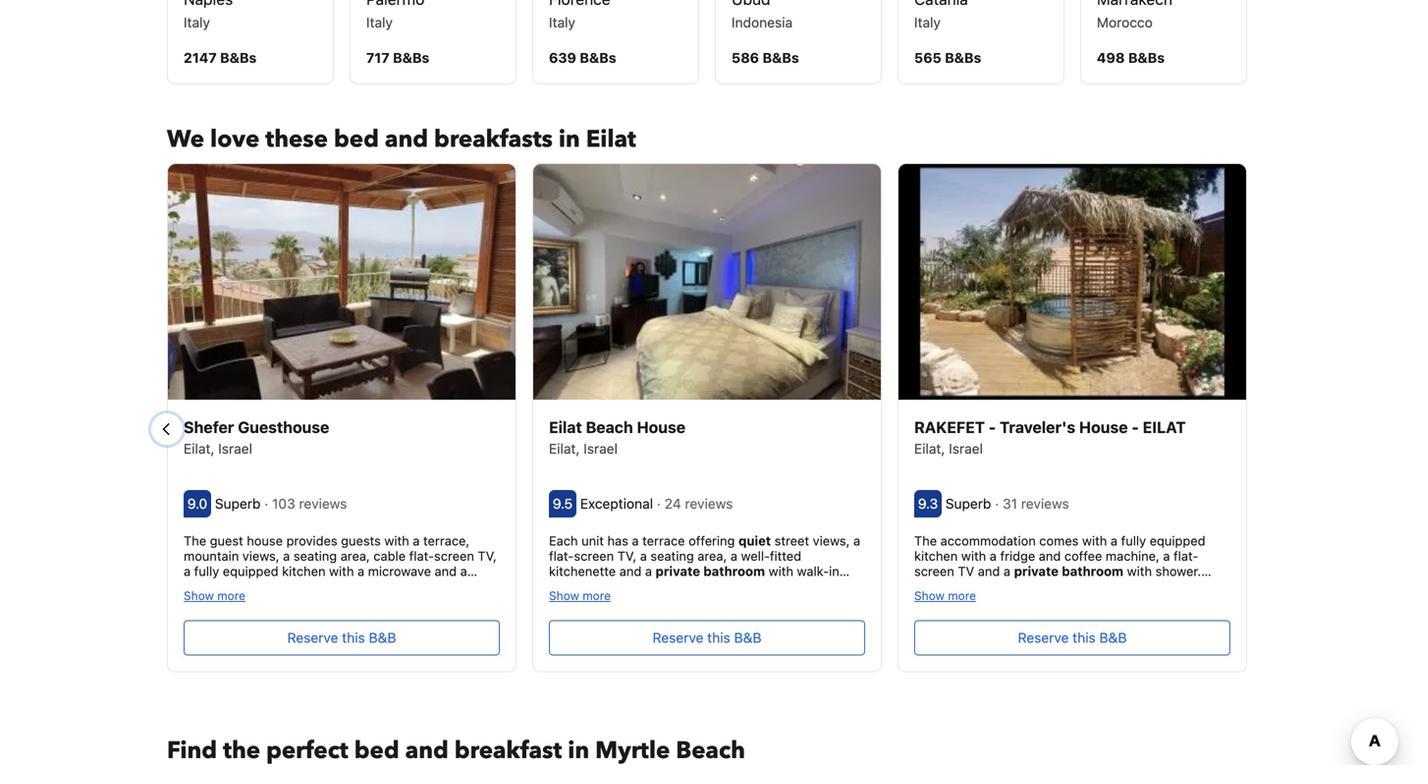 Task type: describe. For each thing, give the bounding box(es) containing it.
a right street
[[853, 533, 860, 548]]

also inside with walk-in shower, a hair dryer and free toiletries. a fridge and kettle are also offered. at the guest house, units include bed linen and towels.
[[608, 594, 632, 609]]

property types region
[[151, 163, 1263, 696]]

this for shefer guesthouse
[[342, 630, 365, 646]]

show more button for traveler's
[[914, 588, 976, 603]]

kitchen inside the accommodation comes with a fully equipped kitchen with a fridge and coffee machine, a flat- screen tv and a
[[914, 548, 958, 563]]

dryer
[[635, 579, 666, 594]]

terrace,
[[423, 533, 470, 548]]

eilat, inside rakefet - traveler's house - eilat eilat, israel
[[914, 440, 945, 456]]

screen inside the guest house provides guests with a terrace, mountain views, a seating area, cable flat-screen tv, a fully equipped kitchen with a microwave and a toaster, and a
[[434, 548, 474, 563]]

israel inside eilat beach house eilat, israel
[[584, 440, 618, 456]]

and right tv
[[978, 564, 1000, 578]]

some
[[1065, 579, 1098, 594]]

stovetop
[[298, 594, 349, 609]]

bathroom inside 'eilat beach house' section
[[703, 564, 765, 578]]

b&bs for 639 b&bs
[[580, 49, 616, 66]]

a inside with walk-in shower, a hair dryer and free toiletries. a fridge and kettle are also offered. at the guest house, units include bed linen and towels.
[[598, 579, 605, 594]]

from 24 reviews element
[[657, 495, 737, 511]]

shefer guesthouse eilat, israel
[[184, 418, 329, 456]]

superb for eilat,
[[215, 495, 261, 511]]

eilat beach house eilat, israel
[[549, 418, 686, 456]]

others
[[990, 594, 1028, 609]]

2147
[[184, 49, 217, 66]]

views, inside the guest house provides guests with a terrace, mountain views, a seating area, cable flat-screen tv, a fully equipped kitchen with a microwave and a toaster, and a
[[242, 548, 280, 563]]

show for rakefet
[[914, 589, 945, 603]]

kettle
[[549, 594, 582, 609]]

with walk-in shower, a hair dryer and free toiletries. a fridge and kettle are also offered. at the guest house, units include bed linen and towels.
[[549, 564, 854, 624]]

we
[[167, 123, 204, 155]]

shefer guesthouse link
[[184, 415, 500, 439]]

israel inside rakefet - traveler's house - eilat eilat, israel
[[949, 440, 983, 456]]

balcony
[[914, 594, 961, 609]]

with up coffee
[[1082, 533, 1107, 548]]

a right have
[[980, 579, 987, 594]]

beach
[[586, 418, 633, 436]]

b&bs for 2147 b&bs
[[220, 49, 257, 66]]

superb for traveler's
[[946, 495, 991, 511]]

love
[[210, 123, 260, 155]]

and down views.
[[1150, 610, 1172, 624]]

0 horizontal spatial are
[[216, 625, 235, 640]]

9.5
[[553, 495, 573, 511]]

639
[[549, 49, 576, 66]]

reserve this b&b for israel
[[287, 630, 396, 646]]

also inside the with walk-in shower. a fridge, a stovetop and kitchenware are also offered, as well as a kettle. at the guest house, units are equipped with bed linen and towels.
[[184, 610, 208, 624]]

area, inside street views, a flat-screen tv, a seating area, a well-fitted kitchenette and a
[[698, 548, 727, 563]]

a up fridge,
[[258, 579, 265, 594]]

guest inside the guest house provides guests with a terrace, mountain views, a seating area, cable flat-screen tv, a fully equipped kitchen with a microwave and a toaster, and a
[[210, 533, 243, 548]]

private inside the rakefet - traveler's house - eilat section
[[1014, 564, 1059, 578]]

shower. inside 'with shower. units have a kettle, while some rooms also boast a balcony and others also feature sea views. at the guest house, units come with bed linen and towels.'
[[1156, 564, 1201, 578]]

eilat
[[1143, 418, 1186, 436]]

bed inside with walk-in shower, a hair dryer and free toiletries. a fridge and kettle are also offered. at the guest house, units include bed linen and towels.
[[596, 610, 618, 624]]

show for eilat
[[549, 589, 579, 603]]

fully inside the guest house provides guests with a terrace, mountain views, a seating area, cable flat-screen tv, a fully equipped kitchen with a microwave and a toaster, and a
[[194, 564, 219, 578]]

linen for house,
[[352, 625, 381, 640]]

with down machine,
[[1127, 564, 1152, 578]]

scored 9.5 element
[[549, 490, 576, 517]]

show for shefer
[[184, 589, 214, 603]]

italy for 639
[[549, 14, 575, 30]]

shefer
[[184, 418, 234, 436]]

has
[[607, 533, 628, 548]]

walk- for guest
[[410, 579, 442, 594]]

house
[[247, 533, 283, 548]]

show more for eilat,
[[184, 589, 246, 603]]

more for house
[[583, 589, 611, 603]]

1 horizontal spatial are
[[454, 594, 473, 609]]

tv, inside the guest house provides guests with a terrace, mountain views, a seating area, cable flat-screen tv, a fully equipped kitchen with a microwave and a toaster, and a
[[478, 548, 497, 563]]

mountain
[[184, 548, 239, 563]]

9.3
[[918, 495, 938, 511]]

a left "terrace," at bottom
[[413, 533, 420, 548]]

views, inside street views, a flat-screen tv, a seating area, a well-fitted kitchenette and a
[[813, 533, 850, 548]]

toaster,
[[184, 579, 228, 594]]

a inside with walk-in shower, a hair dryer and free toiletries. a fridge and kettle are also offered. at the guest house, units include bed linen and towels.
[[781, 579, 789, 594]]

more for eilat,
[[217, 589, 246, 603]]

the accommodation comes with a fully equipped kitchen with a fridge and coffee machine, a flat- screen tv and a
[[914, 533, 1206, 578]]

unit
[[582, 533, 604, 548]]

with up cable
[[384, 533, 409, 548]]

microwave
[[368, 564, 431, 578]]

a right machine,
[[1163, 548, 1170, 563]]

have
[[949, 579, 977, 594]]

b&b for rakefet - traveler's house - eilat
[[1099, 630, 1127, 646]]

and down comes
[[1039, 548, 1061, 563]]

more for traveler's
[[948, 589, 976, 603]]

flat- inside street views, a flat-screen tv, a seating area, a well-fitted kitchenette and a
[[549, 548, 574, 563]]

and down 717 b&bs
[[385, 123, 428, 155]]

provides
[[286, 533, 337, 548]]

reserve for house
[[1018, 630, 1069, 646]]

eilat inside eilat beach house eilat, israel
[[549, 418, 582, 436]]

seating inside the guest house provides guests with a terrace, mountain views, a seating area, cable flat-screen tv, a fully equipped kitchen with a microwave and a toaster, and a
[[294, 548, 337, 563]]

with walk-in shower. a fridge, a stovetop and kitchenware are also offered, as well as a kettle. at the guest house, units are equipped with bed linen and towels.
[[184, 579, 489, 640]]

a up toaster,
[[184, 564, 191, 578]]

while
[[1031, 579, 1062, 594]]

kitchenware
[[379, 594, 450, 609]]

shefer guesthouse image
[[168, 164, 516, 400]]

a right the boast
[[1206, 579, 1213, 594]]

house, inside the with walk-in shower. a fridge, a stovetop and kitchenware are also offered, as well as a kettle. at the guest house, units are equipped with bed linen and towels.
[[449, 610, 489, 624]]

reviews for beach
[[685, 495, 733, 511]]

717
[[366, 49, 390, 66]]

each
[[549, 533, 578, 548]]

498 b&bs
[[1097, 49, 1165, 66]]

scored 9.0 element
[[184, 490, 211, 517]]

feature
[[1059, 594, 1101, 609]]

bed right these at the left of page
[[334, 123, 379, 155]]

rooms
[[1101, 579, 1138, 594]]

the inside 'with shower. units have a kettle, while some rooms also boast a balcony and others also feature sea views. at the guest house, units come with bed linen and towels.'
[[1186, 594, 1205, 609]]

italy for 2147
[[184, 14, 210, 30]]

walk- for house,
[[797, 564, 829, 578]]

31
[[1003, 495, 1017, 511]]

come
[[1027, 610, 1060, 624]]

offered,
[[211, 610, 258, 624]]

these
[[265, 123, 328, 155]]

b&bs for 498 b&bs
[[1128, 49, 1165, 66]]

screen inside street views, a flat-screen tv, a seating area, a well-fitted kitchenette and a
[[574, 548, 614, 563]]

indonesia
[[732, 14, 793, 30]]

exceptional
[[580, 495, 653, 511]]

bed inside 'with shower. units have a kettle, while some rooms also boast a balcony and others also feature sea views. at the guest house, units come with bed linen and towels.'
[[1092, 610, 1114, 624]]

cable
[[374, 548, 406, 563]]

b&b for shefer guesthouse
[[369, 630, 396, 646]]

views.
[[1129, 594, 1166, 609]]

eilat beach house image
[[533, 164, 881, 400]]

a up dryer
[[645, 564, 652, 578]]

a down accommodation
[[990, 548, 997, 563]]

reserve this b&b link for israel
[[184, 620, 500, 656]]

with down microwave
[[381, 579, 406, 594]]

rakefet - traveler's house - eilat image
[[899, 164, 1246, 400]]

a left well-
[[731, 548, 738, 563]]

italy for 717
[[366, 14, 393, 30]]

terrace
[[642, 533, 685, 548]]

565
[[914, 49, 942, 66]]

morocco
[[1097, 14, 1153, 30]]

israel inside shefer guesthouse eilat, israel
[[218, 440, 252, 456]]

with down 'feature'
[[1063, 610, 1088, 624]]

shower,
[[549, 579, 595, 594]]

flat- inside the guest house provides guests with a terrace, mountain views, a seating area, cable flat-screen tv, a fully equipped kitchen with a microwave and a toaster, and a
[[409, 548, 434, 563]]

house, inside with walk-in shower, a hair dryer and free toiletries. a fridge and kettle are also offered. at the guest house, units include bed linen and towels.
[[762, 594, 802, 609]]

quiet
[[739, 533, 771, 548]]

show more for house
[[549, 589, 611, 603]]

103
[[272, 495, 295, 511]]

fridge,
[[245, 594, 284, 609]]

a right has
[[632, 533, 639, 548]]

from 103 reviews element
[[264, 495, 351, 511]]

also up views.
[[1142, 579, 1166, 594]]

and down have
[[964, 594, 986, 609]]

9.0 superb 103 reviews
[[187, 495, 351, 511]]

units inside the with walk-in shower. a fridge, a stovetop and kitchenware are also offered, as well as a kettle. at the guest house, units are equipped with bed linen and towels.
[[184, 625, 213, 640]]

comes
[[1039, 533, 1079, 548]]

and up kettle.
[[353, 594, 375, 609]]

street views, a flat-screen tv, a seating area, a well-fitted kitchenette and a
[[549, 533, 860, 578]]

the inside with walk-in shower, a hair dryer and free toiletries. a fridge and kettle are also offered. at the guest house, units include bed linen and towels.
[[702, 594, 722, 609]]

also up come on the bottom right
[[1031, 594, 1056, 609]]

from 31 reviews element
[[995, 495, 1073, 511]]

equipped inside the accommodation comes with a fully equipped kitchen with a fridge and coffee machine, a flat- screen tv and a
[[1150, 533, 1206, 548]]

24
[[665, 495, 681, 511]]

well
[[279, 610, 302, 624]]

offered.
[[636, 594, 683, 609]]

2 - from the left
[[1132, 418, 1139, 436]]

the for shefer guesthouse
[[184, 533, 206, 548]]

1 - from the left
[[989, 418, 996, 436]]

9.5 exceptional 24 reviews
[[553, 495, 737, 511]]

a up the kettle,
[[1004, 564, 1011, 578]]

units inside with walk-in shower, a hair dryer and free toiletries. a fridge and kettle are also offered. at the guest house, units include bed linen and towels.
[[805, 594, 834, 609]]

bathroom inside the rakefet - traveler's house - eilat section
[[1062, 564, 1124, 578]]

show more button for house
[[549, 588, 611, 603]]

kettle,
[[991, 579, 1028, 594]]

and left units
[[832, 579, 854, 594]]

equipped inside the with walk-in shower. a fridge, a stovetop and kitchenware are also offered, as well as a kettle. at the guest house, units are equipped with bed linen and towels.
[[238, 625, 294, 640]]

linen for guest
[[1118, 610, 1146, 624]]

towels. for house,
[[410, 625, 452, 640]]

with shower. units have a kettle, while some rooms also boast a balcony and others also feature sea views. at the guest house, units come with bed linen and towels.
[[914, 564, 1217, 624]]

units
[[914, 579, 945, 594]]

and down kitchenware
[[384, 625, 406, 640]]

include
[[549, 610, 592, 624]]

a up well
[[287, 594, 294, 609]]

well-
[[741, 548, 770, 563]]

each unit has a terrace offering quiet
[[549, 533, 771, 548]]

house inside eilat beach house eilat, israel
[[637, 418, 686, 436]]

toiletries.
[[722, 579, 777, 594]]

hair
[[609, 579, 631, 594]]

street
[[775, 533, 809, 548]]

eilat, inside eilat beach house eilat, israel
[[549, 440, 580, 456]]



Task type: locate. For each thing, give the bounding box(es) containing it.
sea
[[1105, 594, 1126, 609]]

tv, inside street views, a flat-screen tv, a seating area, a well-fitted kitchenette and a
[[618, 548, 637, 563]]

walk- inside the with walk-in shower. a fridge, a stovetop and kitchenware are also offered, as well as a kettle. at the guest house, units are equipped with bed linen and towels.
[[410, 579, 442, 594]]

1 horizontal spatial reviews
[[685, 495, 733, 511]]

2147 b&bs
[[184, 49, 257, 66]]

house,
[[762, 594, 802, 609], [449, 610, 489, 624], [951, 610, 991, 624]]

1 vertical spatial shower.
[[184, 594, 229, 609]]

flat-
[[409, 548, 434, 563], [549, 548, 574, 563], [1174, 548, 1199, 563]]

coffee
[[1064, 548, 1102, 563]]

0 horizontal spatial reviews
[[299, 495, 347, 511]]

rakefet
[[914, 418, 985, 436]]

b&b inside the rakefet - traveler's house - eilat section
[[1099, 630, 1127, 646]]

private bathroom up some
[[1014, 564, 1124, 578]]

area, inside the guest house provides guests with a terrace, mountain views, a seating area, cable flat-screen tv, a fully equipped kitchen with a microwave and a toaster, and a
[[341, 548, 370, 563]]

superb right 9.0
[[215, 495, 261, 511]]

israel down 'shefer'
[[218, 440, 252, 456]]

eilat beach house link
[[549, 415, 865, 439]]

0 horizontal spatial units
[[184, 625, 213, 640]]

are right kitchenware
[[454, 594, 473, 609]]

israel down "rakefet" at the bottom of page
[[949, 440, 983, 456]]

reserve this b&b inside 'eilat beach house' section
[[653, 630, 762, 646]]

and up offered.
[[669, 579, 691, 594]]

house, inside 'with shower. units have a kettle, while some rooms also boast a balcony and others also feature sea views. at the guest house, units come with bed linen and towels.'
[[951, 610, 991, 624]]

bathroom
[[703, 564, 765, 578], [1062, 564, 1124, 578]]

2 horizontal spatial eilat,
[[914, 440, 945, 456]]

2 reserve from the left
[[653, 630, 704, 646]]

views, down house
[[242, 548, 280, 563]]

1 horizontal spatial reserve this b&b
[[653, 630, 762, 646]]

area,
[[341, 548, 370, 563], [698, 548, 727, 563]]

2 horizontal spatial reserve this b&b
[[1018, 630, 1127, 646]]

b&bs right 639
[[580, 49, 616, 66]]

towels. inside with walk-in shower, a hair dryer and free toiletries. a fridge and kettle are also offered. at the guest house, units include bed linen and towels.
[[679, 610, 721, 624]]

rated superb element for eilat,
[[215, 495, 264, 511]]

a down "stovetop"
[[322, 610, 329, 624]]

this
[[342, 630, 365, 646], [707, 630, 730, 646], [1073, 630, 1096, 646]]

1 vertical spatial equipped
[[223, 564, 279, 578]]

superb inside the rakefet - traveler's house - eilat section
[[946, 495, 991, 511]]

2 horizontal spatial reserve
[[1018, 630, 1069, 646]]

2 horizontal spatial flat-
[[1174, 548, 1199, 563]]

the up mountain
[[184, 533, 206, 548]]

reserve this b&b link
[[184, 620, 500, 656], [549, 620, 865, 656], [914, 620, 1231, 656]]

1 b&bs from the left
[[220, 49, 257, 66]]

are
[[454, 594, 473, 609], [586, 594, 605, 609], [216, 625, 235, 640]]

0 horizontal spatial fully
[[194, 564, 219, 578]]

towels. inside the with walk-in shower. a fridge, a stovetop and kitchenware are also offered, as well as a kettle. at the guest house, units are equipped with bed linen and towels.
[[410, 625, 452, 640]]

and inside street views, a flat-screen tv, a seating area, a well-fitted kitchenette and a
[[619, 564, 642, 578]]

seating down provides
[[294, 548, 337, 563]]

1 horizontal spatial more
[[583, 589, 611, 603]]

this for rakefet - traveler's house - eilat
[[1073, 630, 1096, 646]]

0 vertical spatial fully
[[1121, 533, 1146, 548]]

towels. for guest
[[1175, 610, 1217, 624]]

1 as from the left
[[262, 610, 275, 624]]

show more button inside 'eilat beach house' section
[[549, 588, 611, 603]]

0 vertical spatial in
[[559, 123, 580, 155]]

2 show more button from the left
[[549, 588, 611, 603]]

italy
[[184, 14, 210, 30], [366, 14, 393, 30], [549, 14, 575, 30], [914, 14, 941, 30]]

shower. up the boast
[[1156, 564, 1201, 578]]

0 horizontal spatial in
[[442, 579, 452, 594]]

screen inside the accommodation comes with a fully equipped kitchen with a fridge and coffee machine, a flat- screen tv and a
[[914, 564, 954, 578]]

2 reserve this b&b from the left
[[653, 630, 762, 646]]

2 horizontal spatial screen
[[914, 564, 954, 578]]

b&b inside 'eilat beach house' section
[[734, 630, 762, 646]]

screen down unit
[[574, 548, 614, 563]]

equipped inside the guest house provides guests with a terrace, mountain views, a seating area, cable flat-screen tv, a fully equipped kitchen with a microwave and a toaster, and a
[[223, 564, 279, 578]]

reviews up provides
[[299, 495, 347, 511]]

this inside the rakefet - traveler's house - eilat section
[[1073, 630, 1096, 646]]

2 house from the left
[[1079, 418, 1128, 436]]

seating down 'terrace'
[[651, 548, 694, 563]]

at down the boast
[[1170, 594, 1182, 609]]

0 horizontal spatial reserve this b&b
[[287, 630, 396, 646]]

bed
[[334, 123, 379, 155], [596, 610, 618, 624], [1092, 610, 1114, 624], [326, 625, 349, 640]]

more up "offered,"
[[217, 589, 246, 603]]

1 horizontal spatial fully
[[1121, 533, 1146, 548]]

in inside the with walk-in shower. a fridge, a stovetop and kitchenware are also offered, as well as a kettle. at the guest house, units are equipped with bed linen and towels.
[[442, 579, 452, 594]]

rakefet - traveler's house - eilat link
[[914, 415, 1231, 439]]

a down each unit has a terrace offering quiet
[[640, 548, 647, 563]]

breakfasts
[[434, 123, 553, 155]]

0 vertical spatial eilat
[[586, 123, 636, 155]]

more
[[217, 589, 246, 603], [583, 589, 611, 603], [948, 589, 976, 603]]

1 private bathroom from the left
[[656, 564, 765, 578]]

free
[[695, 579, 718, 594]]

3 eilat, from the left
[[914, 440, 945, 456]]

units down "offered,"
[[184, 625, 213, 640]]

in for with walk-in shower. a fridge, a stovetop and kitchenware are also offered, as well as a kettle. at the guest house, units are equipped with bed linen and towels.
[[442, 579, 452, 594]]

1 seating from the left
[[294, 548, 337, 563]]

units down others
[[995, 610, 1023, 624]]

b&bs right 498
[[1128, 49, 1165, 66]]

b&bs right the '717'
[[393, 49, 429, 66]]

b&bs right "586"
[[763, 49, 799, 66]]

house inside rakefet - traveler's house - eilat eilat, israel
[[1079, 418, 1128, 436]]

3 reserve from the left
[[1018, 630, 1069, 646]]

superb
[[215, 495, 261, 511], [946, 495, 991, 511]]

show inside shefer guesthouse section
[[184, 589, 214, 603]]

1 horizontal spatial the
[[702, 594, 722, 609]]

show more button down tv
[[914, 588, 976, 603]]

reviews right 31
[[1021, 495, 1069, 511]]

5 b&bs from the left
[[945, 49, 981, 66]]

0 horizontal spatial house,
[[449, 610, 489, 624]]

0 horizontal spatial towels.
[[410, 625, 452, 640]]

show more button up "offered,"
[[184, 588, 246, 603]]

units inside 'with shower. units have a kettle, while some rooms also boast a balcony and others also feature sea views. at the guest house, units come with bed linen and towels.'
[[995, 610, 1023, 624]]

equipped up fridge,
[[223, 564, 279, 578]]

0 horizontal spatial fridge
[[793, 579, 828, 594]]

3 flat- from the left
[[1174, 548, 1199, 563]]

1 horizontal spatial -
[[1132, 418, 1139, 436]]

show more button for eilat,
[[184, 588, 246, 603]]

previous image
[[155, 418, 179, 441]]

498
[[1097, 49, 1125, 66]]

kitchen inside the guest house provides guests with a terrace, mountain views, a seating area, cable flat-screen tv, a fully equipped kitchen with a microwave and a toaster, and a
[[282, 564, 326, 578]]

1 show more from the left
[[184, 589, 246, 603]]

1 horizontal spatial israel
[[584, 440, 618, 456]]

3 show more button from the left
[[914, 588, 976, 603]]

1 horizontal spatial private bathroom
[[1014, 564, 1124, 578]]

a down provides
[[283, 548, 290, 563]]

565 b&bs
[[914, 49, 981, 66]]

with inside with walk-in shower, a hair dryer and free toiletries. a fridge and kettle are also offered. at the guest house, units include bed linen and towels.
[[769, 564, 794, 578]]

linen
[[622, 610, 650, 624], [1118, 610, 1146, 624], [352, 625, 381, 640]]

the inside the with walk-in shower. a fridge, a stovetop and kitchenware are also offered, as well as a kettle. at the guest house, units are equipped with bed linen and towels.
[[390, 610, 409, 624]]

3 b&b from the left
[[1099, 630, 1127, 646]]

private inside 'eilat beach house' section
[[656, 564, 700, 578]]

0 horizontal spatial shower.
[[184, 594, 229, 609]]

reserve inside shefer guesthouse section
[[287, 630, 338, 646]]

seating inside street views, a flat-screen tv, a seating area, a well-fitted kitchenette and a
[[651, 548, 694, 563]]

2 horizontal spatial reserve this b&b link
[[914, 620, 1231, 656]]

units
[[805, 594, 834, 609], [995, 610, 1023, 624], [184, 625, 213, 640]]

1 horizontal spatial kitchen
[[914, 548, 958, 563]]

1 this from the left
[[342, 630, 365, 646]]

0 horizontal spatial superb
[[215, 495, 261, 511]]

1 horizontal spatial area,
[[698, 548, 727, 563]]

eilat
[[586, 123, 636, 155], [549, 418, 582, 436]]

the inside the guest house provides guests with a terrace, mountain views, a seating area, cable flat-screen tv, a fully equipped kitchen with a microwave and a toaster, and a
[[184, 533, 206, 548]]

1 vertical spatial fully
[[194, 564, 219, 578]]

bed down sea
[[1092, 610, 1114, 624]]

2 the from the left
[[914, 533, 937, 548]]

2 horizontal spatial show more
[[914, 589, 976, 603]]

0 horizontal spatial show more
[[184, 589, 246, 603]]

eilat,
[[184, 440, 214, 456], [549, 440, 580, 456], [914, 440, 945, 456]]

shower. inside the with walk-in shower. a fridge, a stovetop and kitchenware are also offered, as well as a kettle. at the guest house, units are equipped with bed linen and towels.
[[184, 594, 229, 609]]

0 vertical spatial a
[[781, 579, 789, 594]]

walk- inside with walk-in shower, a hair dryer and free toiletries. a fridge and kettle are also offered. at the guest house, units include bed linen and towels.
[[797, 564, 829, 578]]

0 horizontal spatial show
[[184, 589, 214, 603]]

0 horizontal spatial reserve
[[287, 630, 338, 646]]

-
[[989, 418, 996, 436], [1132, 418, 1139, 436]]

reserve this b&b for eilat,
[[653, 630, 762, 646]]

2 reviews from the left
[[685, 495, 733, 511]]

guest
[[210, 533, 243, 548], [725, 594, 758, 609], [412, 610, 446, 624], [914, 610, 948, 624]]

reserve
[[287, 630, 338, 646], [653, 630, 704, 646], [1018, 630, 1069, 646]]

the for rakefet - traveler's house - eilat
[[914, 533, 937, 548]]

show
[[184, 589, 214, 603], [549, 589, 579, 603], [914, 589, 945, 603]]

1 horizontal spatial this
[[707, 630, 730, 646]]

0 vertical spatial fridge
[[1000, 548, 1035, 563]]

2 superb from the left
[[946, 495, 991, 511]]

1 vertical spatial views,
[[242, 548, 280, 563]]

1 rated superb element from the left
[[215, 495, 264, 511]]

1 horizontal spatial tv,
[[618, 548, 637, 563]]

1 horizontal spatial flat-
[[549, 548, 574, 563]]

a down fitted
[[781, 579, 789, 594]]

reviews inside shefer guesthouse section
[[299, 495, 347, 511]]

reserve this b&b link down 'feature'
[[914, 620, 1231, 656]]

reserve inside 'eilat beach house' section
[[653, 630, 704, 646]]

1 horizontal spatial in
[[559, 123, 580, 155]]

1 horizontal spatial show
[[549, 589, 579, 603]]

3 b&bs from the left
[[580, 49, 616, 66]]

2 area, from the left
[[698, 548, 727, 563]]

1 horizontal spatial seating
[[651, 548, 694, 563]]

b&bs for 586 b&bs
[[763, 49, 799, 66]]

linen inside the with walk-in shower. a fridge, a stovetop and kitchenware are also offered, as well as a kettle. at the guest house, units are equipped with bed linen and towels.
[[352, 625, 381, 640]]

with up "stovetop"
[[329, 564, 354, 578]]

1 italy from the left
[[184, 14, 210, 30]]

the down the boast
[[1186, 594, 1205, 609]]

reserve this b&b down with walk-in shower, a hair dryer and free toiletries. a fridge and kettle are also offered. at the guest house, units include bed linen and towels.
[[653, 630, 762, 646]]

1 eilat, from the left
[[184, 440, 214, 456]]

private bathroom up free at the bottom of the page
[[656, 564, 765, 578]]

the inside the accommodation comes with a fully equipped kitchen with a fridge and coffee machine, a flat- screen tv and a
[[914, 533, 937, 548]]

guesthouse
[[238, 418, 329, 436]]

rated superb element
[[215, 495, 264, 511], [946, 495, 995, 511]]

house, down have
[[951, 610, 991, 624]]

views,
[[813, 533, 850, 548], [242, 548, 280, 563]]

reviews inside the rakefet - traveler's house - eilat section
[[1021, 495, 1069, 511]]

b&bs for 565 b&bs
[[945, 49, 981, 66]]

area, down guests
[[341, 548, 370, 563]]

with up tv
[[961, 548, 986, 563]]

2 private from the left
[[1014, 564, 1059, 578]]

show more up include
[[549, 589, 611, 603]]

a up machine,
[[1111, 533, 1118, 548]]

we love these bed and breakfasts in eilat
[[167, 123, 636, 155]]

linen inside with walk-in shower, a hair dryer and free toiletries. a fridge and kettle are also offered. at the guest house, units include bed linen and towels.
[[622, 610, 650, 624]]

0 vertical spatial equipped
[[1150, 533, 1206, 548]]

show more inside shefer guesthouse section
[[184, 589, 246, 603]]

fully inside the accommodation comes with a fully equipped kitchen with a fridge and coffee machine, a flat- screen tv and a
[[1121, 533, 1146, 548]]

1 horizontal spatial screen
[[574, 548, 614, 563]]

1 horizontal spatial eilat
[[586, 123, 636, 155]]

1 reserve this b&b from the left
[[287, 630, 396, 646]]

this down kettle.
[[342, 630, 365, 646]]

in inside with walk-in shower, a hair dryer and free toiletries. a fridge and kettle are also offered. at the guest house, units include bed linen and towels.
[[829, 564, 840, 578]]

1 the from the left
[[184, 533, 206, 548]]

private bathroom inside 'eilat beach house' section
[[656, 564, 765, 578]]

0 horizontal spatial b&b
[[369, 630, 396, 646]]

fridge inside with walk-in shower, a hair dryer and free toiletries. a fridge and kettle are also offered. at the guest house, units include bed linen and towels.
[[793, 579, 828, 594]]

offering
[[689, 533, 735, 548]]

3 more from the left
[[948, 589, 976, 603]]

show more button inside shefer guesthouse section
[[184, 588, 246, 603]]

2 b&b from the left
[[734, 630, 762, 646]]

2 private bathroom from the left
[[1014, 564, 1124, 578]]

show more for traveler's
[[914, 589, 976, 603]]

1 horizontal spatial the
[[914, 533, 937, 548]]

the guest house provides guests with a terrace, mountain views, a seating area, cable flat-screen tv, a fully equipped kitchen with a microwave and a toaster, and a
[[184, 533, 497, 594]]

1 vertical spatial eilat
[[549, 418, 582, 436]]

tv
[[958, 564, 974, 578]]

also
[[1142, 579, 1166, 594], [608, 594, 632, 609], [1031, 594, 1056, 609], [184, 610, 208, 624]]

2 horizontal spatial more
[[948, 589, 976, 603]]

1 israel from the left
[[218, 440, 252, 456]]

1 reserve this b&b link from the left
[[184, 620, 500, 656]]

reviews for -
[[1021, 495, 1069, 511]]

show more button up include
[[549, 588, 611, 603]]

rakefet - traveler's house - eilat section
[[898, 163, 1247, 672]]

4 b&bs from the left
[[763, 49, 799, 66]]

2 horizontal spatial reviews
[[1021, 495, 1069, 511]]

1 horizontal spatial views,
[[813, 533, 850, 548]]

machine,
[[1106, 548, 1160, 563]]

boast
[[1170, 579, 1203, 594]]

1 horizontal spatial show more button
[[549, 588, 611, 603]]

2 bathroom from the left
[[1062, 564, 1124, 578]]

the down kitchenware
[[390, 610, 409, 624]]

shefer guesthouse section
[[167, 163, 517, 672]]

towels. down kitchenware
[[410, 625, 452, 640]]

1 horizontal spatial bathroom
[[1062, 564, 1124, 578]]

1 horizontal spatial b&b
[[734, 630, 762, 646]]

house, down toiletries.
[[762, 594, 802, 609]]

are down "offered,"
[[216, 625, 235, 640]]

1 tv, from the left
[[478, 548, 497, 563]]

6 b&bs from the left
[[1128, 49, 1165, 66]]

2 horizontal spatial linen
[[1118, 610, 1146, 624]]

0 horizontal spatial tv,
[[478, 548, 497, 563]]

guest down toiletries.
[[725, 594, 758, 609]]

9.3 superb 31 reviews
[[918, 495, 1073, 511]]

0 horizontal spatial views,
[[242, 548, 280, 563]]

2 horizontal spatial show more button
[[914, 588, 976, 603]]

1 superb from the left
[[215, 495, 261, 511]]

at inside with walk-in shower, a hair dryer and free toiletries. a fridge and kettle are also offered. at the guest house, units include bed linen and towels.
[[686, 594, 699, 609]]

guests
[[341, 533, 381, 548]]

reserve this b&b inside the rakefet - traveler's house - eilat section
[[1018, 630, 1127, 646]]

reserve this b&b link for eilat,
[[549, 620, 865, 656]]

the
[[702, 594, 722, 609], [1186, 594, 1205, 609], [390, 610, 409, 624]]

guest inside with walk-in shower, a hair dryer and free toiletries. a fridge and kettle are also offered. at the guest house, units include bed linen and towels.
[[725, 594, 758, 609]]

bathroom up toiletries.
[[703, 564, 765, 578]]

2 flat- from the left
[[549, 548, 574, 563]]

screen down "terrace," at bottom
[[434, 548, 474, 563]]

0 horizontal spatial screen
[[434, 548, 474, 563]]

as
[[262, 610, 275, 624], [305, 610, 319, 624]]

and
[[385, 123, 428, 155], [1039, 548, 1061, 563], [435, 564, 457, 578], [619, 564, 642, 578], [978, 564, 1000, 578], [232, 579, 254, 594], [669, 579, 691, 594], [832, 579, 854, 594], [353, 594, 375, 609], [964, 594, 986, 609], [654, 610, 676, 624], [1150, 610, 1172, 624], [384, 625, 406, 640]]

italy up '565'
[[914, 14, 941, 30]]

639 b&bs
[[549, 49, 616, 66]]

1 area, from the left
[[341, 548, 370, 563]]

1 reserve from the left
[[287, 630, 338, 646]]

israel down beach
[[584, 440, 618, 456]]

1 horizontal spatial fridge
[[1000, 548, 1035, 563]]

1 b&b from the left
[[369, 630, 396, 646]]

fridge
[[1000, 548, 1035, 563], [793, 579, 828, 594]]

guest inside 'with shower. units have a kettle, while some rooms also boast a balcony and others also feature sea views. at the guest house, units come with bed linen and towels.'
[[914, 610, 948, 624]]

reserve for eilat,
[[653, 630, 704, 646]]

0 horizontal spatial kitchen
[[282, 564, 326, 578]]

at inside 'with shower. units have a kettle, while some rooms also boast a balcony and others also feature sea views. at the guest house, units come with bed linen and towels.'
[[1170, 594, 1182, 609]]

this inside shefer guesthouse section
[[342, 630, 365, 646]]

1 horizontal spatial at
[[686, 594, 699, 609]]

1 show more button from the left
[[184, 588, 246, 603]]

italy up 2147 at the top left
[[184, 14, 210, 30]]

a
[[413, 533, 420, 548], [632, 533, 639, 548], [853, 533, 860, 548], [1111, 533, 1118, 548], [283, 548, 290, 563], [640, 548, 647, 563], [731, 548, 738, 563], [990, 548, 997, 563], [1163, 548, 1170, 563], [184, 564, 191, 578], [357, 564, 364, 578], [460, 564, 467, 578], [645, 564, 652, 578], [1004, 564, 1011, 578], [258, 579, 265, 594], [598, 579, 605, 594], [980, 579, 987, 594], [1206, 579, 1213, 594], [287, 594, 294, 609], [322, 610, 329, 624]]

b&b for eilat beach house
[[734, 630, 762, 646]]

1 reviews from the left
[[299, 495, 347, 511]]

2 tv, from the left
[[618, 548, 637, 563]]

private bathroom
[[656, 564, 765, 578], [1014, 564, 1124, 578]]

accommodation
[[941, 533, 1036, 548]]

flat- down each
[[549, 548, 574, 563]]

superb inside shefer guesthouse section
[[215, 495, 261, 511]]

2 horizontal spatial this
[[1073, 630, 1096, 646]]

reserve this b&b down come on the bottom right
[[1018, 630, 1127, 646]]

show inside 'eilat beach house' section
[[549, 589, 579, 603]]

1 horizontal spatial superb
[[946, 495, 991, 511]]

linen inside 'with shower. units have a kettle, while some rooms also boast a balcony and others also feature sea views. at the guest house, units come with bed linen and towels.'
[[1118, 610, 1146, 624]]

3 show more from the left
[[914, 589, 976, 603]]

eilat, inside shefer guesthouse eilat, israel
[[184, 440, 214, 456]]

rated superb element for traveler's
[[946, 495, 995, 511]]

1 vertical spatial in
[[829, 564, 840, 578]]

and down offered.
[[654, 610, 676, 624]]

2 horizontal spatial israel
[[949, 440, 983, 456]]

towels.
[[679, 610, 721, 624], [1175, 610, 1217, 624], [410, 625, 452, 640]]

italy for 565
[[914, 14, 941, 30]]

2 eilat, from the left
[[549, 440, 580, 456]]

0 horizontal spatial at
[[373, 610, 386, 624]]

eilat left beach
[[549, 418, 582, 436]]

kettle.
[[333, 610, 370, 624]]

this for eilat beach house
[[707, 630, 730, 646]]

2 vertical spatial equipped
[[238, 625, 294, 640]]

2 show more from the left
[[549, 589, 611, 603]]

a down guests
[[357, 564, 364, 578]]

b&b
[[369, 630, 396, 646], [734, 630, 762, 646], [1099, 630, 1127, 646]]

2 show from the left
[[549, 589, 579, 603]]

private up while
[[1014, 564, 1059, 578]]

towels. inside 'with shower. units have a kettle, while some rooms also boast a balcony and others also feature sea views. at the guest house, units come with bed linen and towels.'
[[1175, 610, 1217, 624]]

more inside 'eilat beach house' section
[[583, 589, 611, 603]]

9.0
[[187, 495, 207, 511]]

and down "terrace," at bottom
[[435, 564, 457, 578]]

2 reserve this b&b link from the left
[[549, 620, 865, 656]]

this inside 'eilat beach house' section
[[707, 630, 730, 646]]

2 more from the left
[[583, 589, 611, 603]]

the down free at the bottom of the page
[[702, 594, 722, 609]]

586
[[732, 49, 759, 66]]

1 horizontal spatial as
[[305, 610, 319, 624]]

3 reserve this b&b from the left
[[1018, 630, 1127, 646]]

2 as from the left
[[305, 610, 319, 624]]

2 this from the left
[[707, 630, 730, 646]]

b&bs for 717 b&bs
[[393, 49, 429, 66]]

also down hair
[[608, 594, 632, 609]]

house
[[637, 418, 686, 436], [1079, 418, 1128, 436]]

3 this from the left
[[1073, 630, 1096, 646]]

0 horizontal spatial -
[[989, 418, 996, 436]]

as down fridge,
[[262, 610, 275, 624]]

at down free at the bottom of the page
[[686, 594, 699, 609]]

3 israel from the left
[[949, 440, 983, 456]]

2 horizontal spatial are
[[586, 594, 605, 609]]

1 show from the left
[[184, 589, 214, 603]]

reserve this b&b for house
[[1018, 630, 1127, 646]]

linen down views.
[[1118, 610, 1146, 624]]

3 reserve this b&b link from the left
[[914, 620, 1231, 656]]

fitted
[[770, 548, 801, 563]]

more inside the rakefet - traveler's house - eilat section
[[948, 589, 976, 603]]

1 horizontal spatial house,
[[762, 594, 802, 609]]

1 bathroom from the left
[[703, 564, 765, 578]]

2 seating from the left
[[651, 548, 694, 563]]

reserve this b&b
[[287, 630, 396, 646], [653, 630, 762, 646], [1018, 630, 1127, 646]]

1 horizontal spatial a
[[781, 579, 789, 594]]

a up "offered,"
[[233, 594, 241, 609]]

0 horizontal spatial linen
[[352, 625, 381, 640]]

show more inside 'eilat beach house' section
[[549, 589, 611, 603]]

a down "terrace," at bottom
[[460, 564, 467, 578]]

3 italy from the left
[[549, 14, 575, 30]]

0 horizontal spatial israel
[[218, 440, 252, 456]]

reserve this b&b link down "stovetop"
[[184, 620, 500, 656]]

guest inside the with walk-in shower. a fridge, a stovetop and kitchenware are also offered, as well as a kettle. at the guest house, units are equipped with bed linen and towels.
[[412, 610, 446, 624]]

b&b inside shefer guesthouse section
[[369, 630, 396, 646]]

also down toaster,
[[184, 610, 208, 624]]

private bathroom inside the rakefet - traveler's house - eilat section
[[1014, 564, 1124, 578]]

show up "offered,"
[[184, 589, 214, 603]]

next image
[[1235, 418, 1259, 441]]

3 show from the left
[[914, 589, 945, 603]]

rakefet - traveler's house - eilat eilat, israel
[[914, 418, 1186, 456]]

bed down hair
[[596, 610, 618, 624]]

reserve inside the rakefet - traveler's house - eilat section
[[1018, 630, 1069, 646]]

0 horizontal spatial private
[[656, 564, 700, 578]]

3 reviews from the left
[[1021, 495, 1069, 511]]

2 b&bs from the left
[[393, 49, 429, 66]]

show more button inside the rakefet - traveler's house - eilat section
[[914, 588, 976, 603]]

the
[[184, 533, 206, 548], [914, 533, 937, 548]]

with down fitted
[[769, 564, 794, 578]]

1 vertical spatial fridge
[[793, 579, 828, 594]]

0 horizontal spatial the
[[184, 533, 206, 548]]

b&bs right 2147 at the top left
[[220, 49, 257, 66]]

4 italy from the left
[[914, 14, 941, 30]]

towels. down free at the bottom of the page
[[679, 610, 721, 624]]

kitchenette
[[549, 564, 616, 578]]

reserve for israel
[[287, 630, 338, 646]]

2 horizontal spatial the
[[1186, 594, 1205, 609]]

2 horizontal spatial at
[[1170, 594, 1182, 609]]

1 flat- from the left
[[409, 548, 434, 563]]

0 horizontal spatial show more button
[[184, 588, 246, 603]]

1 more from the left
[[217, 589, 246, 603]]

0 vertical spatial shower.
[[1156, 564, 1201, 578]]

at inside the with walk-in shower. a fridge, a stovetop and kitchenware are also offered, as well as a kettle. at the guest house, units are equipped with bed linen and towels.
[[373, 610, 386, 624]]

more inside shefer guesthouse section
[[217, 589, 246, 603]]

1 horizontal spatial reserve this b&b link
[[549, 620, 865, 656]]

1 private from the left
[[656, 564, 700, 578]]

shower.
[[1156, 564, 1201, 578], [184, 594, 229, 609]]

rated exceptional element
[[580, 495, 657, 511]]

in for with walk-in shower, a hair dryer and free toiletries. a fridge and kettle are also offered. at the guest house, units include bed linen and towels.
[[829, 564, 840, 578]]

a inside the with walk-in shower. a fridge, a stovetop and kitchenware are also offered, as well as a kettle. at the guest house, units are equipped with bed linen and towels.
[[233, 594, 241, 609]]

0 horizontal spatial as
[[262, 610, 275, 624]]

2 horizontal spatial b&b
[[1099, 630, 1127, 646]]

fully up machine,
[[1121, 533, 1146, 548]]

586 b&bs
[[732, 49, 799, 66]]

rated superb element inside shefer guesthouse section
[[215, 495, 264, 511]]

2 rated superb element from the left
[[946, 495, 995, 511]]

with down well
[[298, 625, 323, 640]]

2 horizontal spatial show
[[914, 589, 945, 603]]

0 horizontal spatial rated superb element
[[215, 495, 264, 511]]

2 israel from the left
[[584, 440, 618, 456]]

2 horizontal spatial units
[[995, 610, 1023, 624]]

reviews inside 'eilat beach house' section
[[685, 495, 733, 511]]

guest down the balcony on the right
[[914, 610, 948, 624]]

flat- up the boast
[[1174, 548, 1199, 563]]

1 vertical spatial walk-
[[410, 579, 442, 594]]

b&bs right '565'
[[945, 49, 981, 66]]

and up fridge,
[[232, 579, 254, 594]]

views, right street
[[813, 533, 850, 548]]

bed inside the with walk-in shower. a fridge, a stovetop and kitchenware are also offered, as well as a kettle. at the guest house, units are equipped with bed linen and towels.
[[326, 625, 349, 640]]

and up hair
[[619, 564, 642, 578]]

scored 9.3 element
[[914, 490, 942, 517]]

eilat, up 9.5
[[549, 440, 580, 456]]

1 horizontal spatial units
[[805, 594, 834, 609]]

flat- up microwave
[[409, 548, 434, 563]]

0 horizontal spatial this
[[342, 630, 365, 646]]

are inside with walk-in shower, a hair dryer and free toiletries. a fridge and kettle are also offered. at the guest house, units include bed linen and towels.
[[586, 594, 605, 609]]

2 italy from the left
[[366, 14, 393, 30]]

fridge inside the accommodation comes with a fully equipped kitchen with a fridge and coffee machine, a flat- screen tv and a
[[1000, 548, 1035, 563]]

reviews for guesthouse
[[299, 495, 347, 511]]

reserve this b&b link down free at the bottom of the page
[[549, 620, 865, 656]]

traveler's
[[1000, 418, 1076, 436]]

1 horizontal spatial towels.
[[679, 610, 721, 624]]

1 house from the left
[[637, 418, 686, 436]]

1 horizontal spatial house
[[1079, 418, 1128, 436]]

717 b&bs
[[366, 49, 429, 66]]

eilat beach house section
[[532, 163, 882, 672]]

shower. down toaster,
[[184, 594, 229, 609]]

area, down offering
[[698, 548, 727, 563]]

2 horizontal spatial in
[[829, 564, 840, 578]]

show inside the rakefet - traveler's house - eilat section
[[914, 589, 945, 603]]

israel
[[218, 440, 252, 456], [584, 440, 618, 456], [949, 440, 983, 456]]

flat- inside the accommodation comes with a fully equipped kitchen with a fridge and coffee machine, a flat- screen tv and a
[[1174, 548, 1199, 563]]

0 horizontal spatial area,
[[341, 548, 370, 563]]

reserve this b&b link for house
[[914, 620, 1231, 656]]

1 horizontal spatial eilat,
[[549, 440, 580, 456]]



Task type: vqa. For each thing, say whether or not it's contained in the screenshot.
RAKEFET
yes



